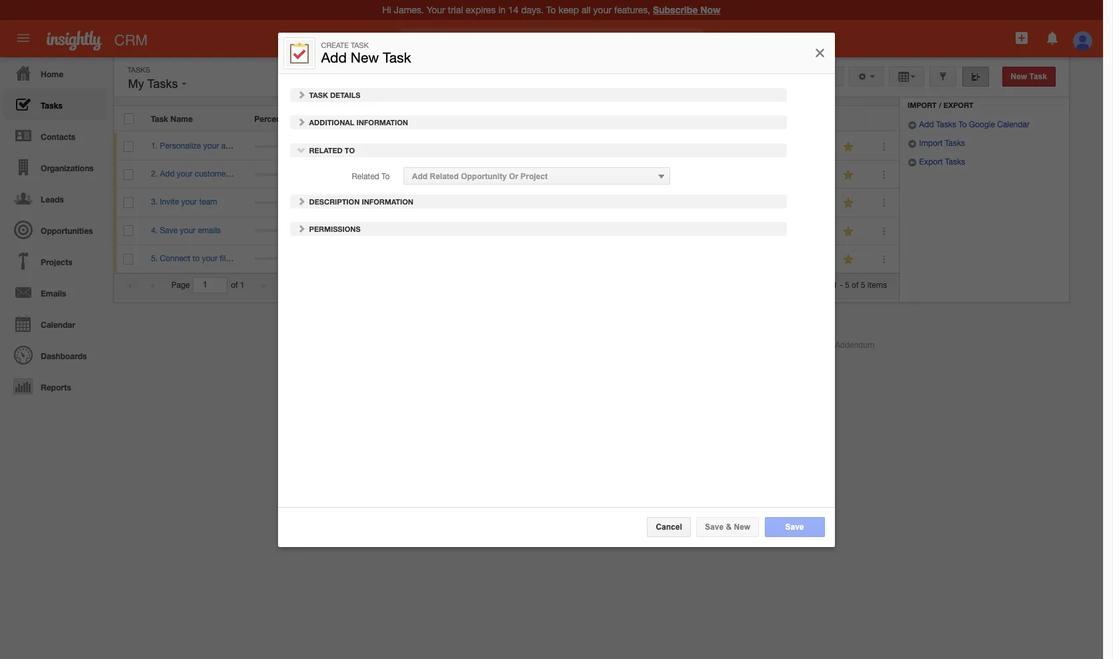 Task type: vqa. For each thing, say whether or not it's contained in the screenshot.
ROW containing 3. Invite your team
yes



Task type: describe. For each thing, give the bounding box(es) containing it.
5. connect to your files and apps
[[151, 254, 270, 263]]

0 horizontal spatial of
[[231, 281, 238, 290]]

Search this list... text field
[[657, 67, 807, 87]]

percent
[[254, 114, 284, 124]]

0% complete image for 3. invite your team
[[255, 202, 334, 204]]

data
[[774, 341, 791, 350]]

james peterson link for 1. personalize your account
[[355, 141, 413, 151]]

export tasks
[[918, 158, 966, 167]]

chevron right image for additional information
[[297, 118, 306, 127]]

new inside create task add new task
[[351, 50, 380, 66]]

subscribe now link
[[653, 4, 721, 15]]

2 horizontal spatial related
[[430, 172, 459, 181]]

james for 2. add your customers's james peterson link
[[355, 170, 379, 179]]

show sidebar image
[[971, 72, 981, 81]]

and
[[236, 254, 250, 263]]

1 horizontal spatial calendar
[[998, 120, 1030, 130]]

description information
[[308, 198, 414, 206]]

information for additional information
[[357, 118, 409, 127]]

organizations
[[41, 163, 94, 173]]

tasks up import tasks
[[937, 120, 957, 130]]

add up import tasks link at the top
[[920, 120, 934, 130]]

calendar inside navigation
[[41, 320, 75, 330]]

task owner
[[548, 114, 593, 124]]

tasks right my
[[147, 77, 178, 91]]

page
[[171, 281, 190, 290]]

1 horizontal spatial of
[[852, 281, 859, 290]]

james for 3. invite your team's james peterson link
[[355, 198, 379, 207]]

or
[[510, 172, 519, 181]]

1 horizontal spatial to
[[382, 172, 390, 181]]

your for account
[[203, 141, 219, 151]]

home
[[41, 69, 63, 79]]

new task link
[[1003, 67, 1056, 87]]

leads
[[41, 195, 64, 205]]

navigation containing home
[[0, 57, 107, 402]]

create
[[322, 42, 349, 50]]

1.
[[151, 141, 158, 151]]

0% complete image for 2. add your customers
[[255, 173, 334, 176]]

james peterson link for 2. add your customers
[[355, 170, 413, 179]]

percent complete indicator responsible user
[[254, 114, 422, 124]]

-
[[840, 281, 843, 290]]

cancel button
[[648, 518, 691, 538]]

description
[[310, 198, 360, 206]]

import / export
[[908, 101, 974, 110]]

started for 4. save your emails
[[668, 226, 694, 235]]

add related opportunity or project
[[413, 172, 548, 181]]

tasks inside tasks link
[[41, 101, 63, 111]]

james peterson link for 3. invite your team
[[355, 198, 413, 207]]

2 column header from the left
[[769, 106, 792, 131]]

0% complete image for 4. save your emails
[[255, 230, 334, 232]]

not started for 1. personalize your account
[[653, 141, 694, 151]]

save for save button
[[786, 523, 805, 533]]

my tasks button
[[125, 74, 190, 94]]

task left the owner
[[548, 114, 566, 124]]

export tasks link
[[908, 158, 966, 167]]

your for emails
[[180, 226, 196, 235]]

emails
[[41, 289, 66, 299]]

0 vertical spatial related to
[[308, 146, 355, 155]]

notifications image
[[1045, 30, 1061, 46]]

invite
[[160, 198, 179, 207]]

james for james peterson link related to 4. save your emails
[[355, 226, 379, 235]]

add inside create task add new task
[[322, 50, 347, 66]]

date
[[458, 114, 476, 124]]

james for james peterson link below the owner
[[549, 141, 572, 151]]

recycle
[[922, 85, 956, 93]]

add tasks to google calendar
[[918, 120, 1030, 130]]

complete
[[286, 114, 323, 124]]

reports link
[[3, 371, 107, 402]]

tasks down import tasks
[[946, 158, 966, 167]]

new task
[[1011, 72, 1048, 81]]

chevron down image
[[297, 145, 306, 155]]

task up 'user'
[[383, 50, 412, 66]]

calendar link
[[3, 308, 107, 340]]

james for 1. personalize your account james peterson link
[[355, 141, 379, 151]]

james peterson for 2. add your customers's james peterson link
[[355, 170, 413, 179]]

0 vertical spatial to
[[959, 120, 967, 130]]

tasks link
[[3, 89, 107, 120]]

projects
[[41, 258, 72, 268]]

contacts
[[41, 132, 75, 142]]

subscribe
[[653, 4, 698, 15]]

not started for 2. add your customers
[[653, 170, 694, 179]]

opportunities
[[41, 226, 93, 236]]

1 vertical spatial new
[[1011, 72, 1028, 81]]

row containing 3. invite your team
[[114, 189, 900, 217]]

not for account
[[653, 141, 665, 151]]

0% complete image for 1. personalize your account
[[255, 145, 334, 148]]

not started cell for 1. personalize your account
[[642, 133, 746, 161]]

4.
[[151, 226, 158, 235]]

to
[[193, 254, 200, 263]]

your for customers
[[177, 170, 193, 179]]

james peterson for james peterson link below the owner
[[549, 141, 607, 151]]

status
[[652, 114, 676, 124]]

following image for 5. connect to your files and apps
[[843, 253, 856, 266]]

save & new button
[[697, 518, 760, 538]]

1 press ctrl + space to group column header from the left
[[792, 106, 832, 131]]

peterson inside cell
[[575, 226, 607, 235]]

data processing addendum
[[774, 341, 875, 350]]

0 horizontal spatial export
[[920, 158, 943, 167]]

1 horizontal spatial 1
[[833, 281, 838, 290]]

name
[[171, 114, 193, 124]]

dashboards
[[41, 352, 87, 362]]

0 horizontal spatial to
[[345, 146, 355, 155]]

now
[[701, 4, 721, 15]]

tasks up my
[[127, 66, 150, 74]]

/
[[939, 101, 942, 110]]

date due
[[458, 114, 494, 124]]

not started cell for 4. save your emails
[[642, 217, 746, 245]]

not started cell for 2. add your customers
[[642, 161, 746, 189]]

tasks down add tasks to google calendar 'link'
[[945, 139, 966, 148]]

organizations link
[[3, 151, 107, 183]]

not for emails
[[653, 226, 665, 235]]

customers
[[195, 170, 233, 179]]

james for james peterson cell at the top of the page
[[549, 226, 572, 235]]

james peterson cell
[[539, 217, 642, 245]]

opportunities link
[[3, 214, 107, 246]]

emails link
[[3, 277, 107, 308]]

row containing task name
[[114, 106, 899, 131]]

additional
[[310, 118, 355, 127]]

2. add your customers link
[[151, 170, 239, 179]]



Task type: locate. For each thing, give the bounding box(es) containing it.
chevron right image
[[297, 90, 306, 99], [297, 118, 306, 127], [297, 224, 306, 234]]

0% complete image down complete
[[255, 145, 334, 148]]

team
[[199, 198, 217, 207]]

of right -
[[852, 281, 859, 290]]

indicator
[[326, 114, 360, 124]]

0 vertical spatial not
[[653, 141, 665, 151]]

following image for 1. personalize your account
[[843, 141, 856, 154]]

2 vertical spatial not started
[[653, 226, 694, 235]]

0% complete image down chevron down image
[[255, 173, 334, 176]]

bin
[[959, 85, 971, 93]]

projects link
[[3, 246, 107, 277]]

your for team
[[181, 198, 197, 207]]

5 row from the top
[[114, 217, 900, 245]]

related left opportunity
[[430, 172, 459, 181]]

1 vertical spatial not started
[[653, 170, 694, 179]]

following image for 3. invite your team
[[843, 197, 856, 210]]

task down notifications icon
[[1030, 72, 1048, 81]]

2 not from the top
[[653, 170, 665, 179]]

james peterson for james peterson link related to 4. save your emails
[[355, 226, 413, 235]]

of
[[231, 281, 238, 290], [852, 281, 859, 290]]

new right show sidebar image
[[1011, 72, 1028, 81]]

add down 'user'
[[413, 172, 428, 181]]

james peterson link down responsible
[[355, 141, 413, 151]]

2 press ctrl + space to group column header from the left
[[865, 106, 899, 131]]

new right "create"
[[351, 50, 380, 66]]

row group containing 1. personalize your account
[[114, 133, 900, 274]]

column header
[[745, 106, 769, 131], [769, 106, 792, 131]]

2 chevron right image from the top
[[297, 118, 306, 127]]

all
[[413, 35, 424, 45]]

2 vertical spatial not
[[653, 226, 665, 235]]

3. invite your team
[[151, 198, 217, 207]]

1 left -
[[833, 281, 838, 290]]

1 0% complete image from the top
[[255, 145, 334, 148]]

press ctrl + space to group column header down 'refresh list' image
[[792, 106, 832, 131]]

not started cell
[[642, 133, 746, 161], [642, 161, 746, 189], [642, 217, 746, 245]]

0 horizontal spatial 5
[[846, 281, 850, 290]]

james peterson for 3. invite your team's james peterson link
[[355, 198, 413, 207]]

save right &
[[786, 523, 805, 533]]

james down add related opportunity or project link
[[549, 226, 572, 235]]

task left the name in the left of the page
[[151, 114, 168, 124]]

leads link
[[3, 183, 107, 214]]

0 horizontal spatial save
[[160, 226, 178, 235]]

james peterson link down the owner
[[549, 141, 607, 151]]

0 horizontal spatial calendar
[[41, 320, 75, 330]]

james peterson link up "permissions"
[[355, 198, 413, 207]]

1 horizontal spatial related
[[352, 172, 380, 181]]

0 horizontal spatial related
[[310, 146, 343, 155]]

task name
[[151, 114, 193, 124]]

1 chevron right image from the top
[[297, 90, 306, 99]]

files
[[220, 254, 234, 263]]

0 horizontal spatial new
[[351, 50, 380, 66]]

navigation
[[0, 57, 107, 402]]

started for 2. add your customers
[[668, 170, 694, 179]]

3 not from the top
[[653, 226, 665, 235]]

add
[[322, 50, 347, 66], [920, 120, 934, 130], [160, 170, 175, 179], [413, 172, 428, 181]]

james peterson link down description information
[[355, 226, 413, 235]]

user
[[404, 114, 422, 124]]

your right to
[[202, 254, 218, 263]]

1 vertical spatial to
[[345, 146, 355, 155]]

1 column header from the left
[[745, 106, 769, 131]]

0 vertical spatial export
[[944, 101, 974, 110]]

connect
[[160, 254, 190, 263]]

0% complete image down chevron right icon
[[255, 230, 334, 232]]

import
[[908, 101, 937, 110], [920, 139, 943, 148]]

save right 4.
[[160, 226, 178, 235]]

calendar up dashboards link on the left bottom of page
[[41, 320, 75, 330]]

related to down additional
[[308, 146, 355, 155]]

0 vertical spatial not started
[[653, 141, 694, 151]]

add new task dialog
[[278, 33, 835, 548]]

cell
[[448, 133, 539, 161], [746, 133, 769, 161], [769, 133, 793, 161], [793, 133, 833, 161], [448, 161, 539, 189], [746, 161, 769, 189], [769, 161, 793, 189], [793, 161, 833, 189], [448, 189, 539, 217], [539, 189, 642, 217], [642, 189, 746, 217], [746, 189, 769, 217], [769, 189, 793, 217], [793, 189, 833, 217], [448, 217, 539, 245], [746, 217, 769, 245], [769, 217, 793, 245], [793, 217, 833, 245], [345, 245, 448, 274], [448, 245, 539, 274], [539, 245, 642, 274], [642, 245, 746, 274], [746, 245, 769, 274], [769, 245, 793, 274], [793, 245, 833, 274]]

recycle bin
[[922, 85, 971, 93]]

2 vertical spatial following image
[[843, 253, 856, 266]]

1 vertical spatial started
[[668, 170, 694, 179]]

1 not started cell from the top
[[642, 133, 746, 161]]

chevron right image for permissions
[[297, 224, 306, 234]]

close image
[[814, 46, 827, 62]]

5.
[[151, 254, 158, 263]]

5 right -
[[846, 281, 850, 290]]

permissions
[[308, 225, 361, 234]]

responsible
[[355, 114, 402, 124]]

5 0% complete image from the top
[[255, 258, 334, 260]]

tasks my tasks
[[127, 66, 181, 91]]

chevron right image for task details
[[297, 90, 306, 99]]

james down task owner
[[549, 141, 572, 151]]

3 not started cell from the top
[[642, 217, 746, 245]]

2 following image from the top
[[843, 225, 856, 238]]

owner
[[568, 114, 593, 124]]

addendum
[[835, 341, 875, 350]]

to down the 'additional information' on the left of page
[[345, 146, 355, 155]]

import tasks link
[[908, 139, 966, 148]]

james right project
[[549, 170, 572, 179]]

your inside row
[[202, 254, 218, 263]]

following image for 2. add your customers
[[843, 169, 856, 182]]

save & new
[[706, 523, 751, 533]]

refresh list image
[[823, 72, 835, 81]]

1 vertical spatial information
[[362, 198, 414, 206]]

0% complete image up "permissions"
[[255, 202, 334, 204]]

details
[[331, 91, 361, 99]]

2 vertical spatial chevron right image
[[297, 224, 306, 234]]

1 started from the top
[[668, 141, 694, 151]]

chevron right image down chevron right icon
[[297, 224, 306, 234]]

cancel
[[657, 523, 683, 533]]

all link
[[400, 28, 440, 52]]

1 vertical spatial calendar
[[41, 320, 75, 330]]

task
[[351, 42, 369, 50], [383, 50, 412, 66], [1030, 72, 1048, 81], [310, 91, 329, 99], [151, 114, 168, 124], [548, 114, 566, 124]]

james peterson inside cell
[[549, 226, 607, 235]]

0 horizontal spatial 1
[[240, 281, 245, 290]]

james peterson link right project
[[549, 170, 607, 179]]

2 started from the top
[[668, 170, 694, 179]]

3 started from the top
[[668, 226, 694, 235]]

james peterson link for 4. save your emails
[[355, 226, 413, 235]]

information for description information
[[362, 198, 414, 206]]

0 vertical spatial information
[[357, 118, 409, 127]]

2 row from the top
[[114, 133, 900, 161]]

to left google
[[959, 120, 967, 130]]

1 following image from the top
[[843, 141, 856, 154]]

processing
[[793, 341, 833, 350]]

dashboards link
[[3, 340, 107, 371]]

row group
[[114, 133, 900, 274]]

1 vertical spatial following image
[[843, 225, 856, 238]]

account
[[221, 141, 250, 151]]

&
[[727, 523, 732, 533]]

None checkbox
[[124, 113, 134, 124], [124, 170, 134, 180], [124, 198, 134, 208], [124, 254, 134, 265], [124, 113, 134, 124], [124, 170, 134, 180], [124, 198, 134, 208], [124, 254, 134, 265]]

james up "permissions"
[[355, 198, 379, 207]]

create task add new task
[[322, 42, 412, 66]]

0 vertical spatial started
[[668, 141, 694, 151]]

task right "create"
[[351, 42, 369, 50]]

james peterson for 1. personalize your account james peterson link
[[355, 141, 413, 151]]

save inside save button
[[786, 523, 805, 533]]

export down import tasks link at the top
[[920, 158, 943, 167]]

2 0% complete image from the top
[[255, 173, 334, 176]]

row containing 4. save your emails
[[114, 217, 900, 245]]

your left emails
[[180, 226, 196, 235]]

3 chevron right image from the top
[[297, 224, 306, 234]]

not
[[653, 141, 665, 151], [653, 170, 665, 179], [653, 226, 665, 235]]

following image
[[843, 141, 856, 154], [843, 197, 856, 210], [843, 253, 856, 266]]

0% complete image
[[255, 145, 334, 148], [255, 173, 334, 176], [255, 202, 334, 204], [255, 230, 334, 232], [255, 258, 334, 260]]

2 horizontal spatial save
[[786, 523, 805, 533]]

contacts link
[[3, 120, 107, 151]]

of 1
[[231, 281, 245, 290]]

1 horizontal spatial new
[[735, 523, 751, 533]]

0 vertical spatial calendar
[[998, 120, 1030, 130]]

1 following image from the top
[[843, 169, 856, 182]]

None checkbox
[[124, 141, 134, 152], [124, 226, 134, 237], [124, 141, 134, 152], [124, 226, 134, 237]]

following image for 4. save your emails
[[843, 225, 856, 238]]

james peterson for james peterson link to the right of project
[[549, 170, 607, 179]]

to
[[959, 120, 967, 130], [345, 146, 355, 155], [382, 172, 390, 181]]

import left /
[[908, 101, 937, 110]]

james up description information
[[355, 170, 379, 179]]

0% complete image inside 5. connect to your files and apps row
[[255, 258, 334, 260]]

save left &
[[706, 523, 724, 533]]

save button
[[765, 518, 825, 538]]

james
[[355, 141, 379, 151], [549, 141, 572, 151], [355, 170, 379, 179], [549, 170, 572, 179], [355, 198, 379, 207], [355, 226, 379, 235], [549, 226, 572, 235]]

2 following image from the top
[[843, 197, 856, 210]]

2 horizontal spatial new
[[1011, 72, 1028, 81]]

james down the 'additional information' on the left of page
[[355, 141, 379, 151]]

display: grid image
[[898, 72, 911, 81]]

not for customers
[[653, 170, 665, 179]]

calendar right google
[[998, 120, 1030, 130]]

3 following image from the top
[[843, 253, 856, 266]]

opportunity
[[462, 172, 507, 181]]

3 0% complete image from the top
[[255, 202, 334, 204]]

1 vertical spatial following image
[[843, 197, 856, 210]]

1 horizontal spatial 5
[[861, 281, 866, 290]]

1 - 5 of 5 items
[[833, 281, 888, 290]]

2 5 from the left
[[861, 281, 866, 290]]

home link
[[3, 57, 107, 89]]

your left team
[[181, 198, 197, 207]]

2 not started from the top
[[653, 170, 694, 179]]

tasks
[[127, 66, 150, 74], [147, 77, 178, 91], [41, 101, 63, 111], [937, 120, 957, 130], [945, 139, 966, 148], [946, 158, 966, 167]]

additional information
[[308, 118, 409, 127]]

james down description information
[[355, 226, 379, 235]]

export down bin
[[944, 101, 974, 110]]

chevron right image up chevron down image
[[297, 118, 306, 127]]

james peterson link up description information
[[355, 170, 413, 179]]

task details
[[308, 91, 361, 99]]

add inside row
[[160, 170, 175, 179]]

row
[[114, 106, 899, 131], [114, 133, 900, 161], [114, 161, 900, 189], [114, 189, 900, 217], [114, 217, 900, 245]]

3 row from the top
[[114, 161, 900, 189]]

my
[[128, 77, 144, 91]]

0 vertical spatial chevron right image
[[297, 90, 306, 99]]

row containing 1. personalize your account
[[114, 133, 900, 161]]

1 not started from the top
[[653, 141, 694, 151]]

google
[[970, 120, 996, 130]]

save for save & new
[[706, 523, 724, 533]]

chevron right image up complete
[[297, 90, 306, 99]]

0% complete image for 5. connect to your files and apps
[[255, 258, 334, 260]]

4 0% complete image from the top
[[255, 230, 334, 232]]

james for james peterson link to the right of project
[[549, 170, 572, 179]]

1 vertical spatial import
[[920, 139, 943, 148]]

started for 1. personalize your account
[[668, 141, 694, 151]]

1 row from the top
[[114, 106, 899, 131]]

1 horizontal spatial export
[[944, 101, 974, 110]]

1
[[240, 281, 245, 290], [833, 281, 838, 290]]

your up 3. invite your team
[[177, 170, 193, 179]]

chevron right image
[[297, 197, 306, 206]]

3 not started from the top
[[653, 226, 694, 235]]

not started for 4. save your emails
[[653, 226, 694, 235]]

add related opportunity or project link
[[404, 167, 671, 185]]

add tasks to google calendar link
[[908, 120, 1030, 130]]

1 horizontal spatial save
[[706, 523, 724, 533]]

1 horizontal spatial press ctrl + space to group column header
[[865, 106, 899, 131]]

personalize
[[160, 141, 201, 151]]

project
[[521, 172, 548, 181]]

save inside row
[[160, 226, 178, 235]]

your left account
[[203, 141, 219, 151]]

1 vertical spatial not
[[653, 170, 665, 179]]

1 vertical spatial related to
[[352, 172, 390, 181]]

related up description information
[[352, 172, 380, 181]]

subscribe now
[[653, 4, 721, 15]]

5. connect to your files and apps row
[[114, 245, 900, 274]]

2 vertical spatial to
[[382, 172, 390, 181]]

4 row from the top
[[114, 189, 900, 217]]

2 not started cell from the top
[[642, 161, 746, 189]]

1 5 from the left
[[846, 281, 850, 290]]

1 down and
[[240, 281, 245, 290]]

4. save your emails
[[151, 226, 221, 235]]

started
[[668, 141, 694, 151], [668, 170, 694, 179], [668, 226, 694, 235]]

new inside button
[[735, 523, 751, 533]]

2.
[[151, 170, 158, 179]]

calendar
[[998, 120, 1030, 130], [41, 320, 75, 330]]

import for import tasks
[[920, 139, 943, 148]]

related right chevron down image
[[310, 146, 343, 155]]

recycle bin link
[[908, 85, 978, 96]]

due
[[478, 114, 494, 124]]

following image inside 5. connect to your files and apps row
[[843, 253, 856, 266]]

1. personalize your account link
[[151, 141, 257, 151]]

1 not from the top
[[653, 141, 665, 151]]

0 horizontal spatial press ctrl + space to group column header
[[792, 106, 832, 131]]

save
[[160, 226, 178, 235], [706, 523, 724, 533], [786, 523, 805, 533]]

2 horizontal spatial to
[[959, 120, 967, 130]]

Search all data.... text field
[[441, 28, 704, 52]]

james peterson for james peterson cell at the top of the page
[[549, 226, 607, 235]]

row containing 2. add your customers
[[114, 161, 900, 189]]

0 vertical spatial following image
[[843, 141, 856, 154]]

1 vertical spatial export
[[920, 158, 943, 167]]

of down files
[[231, 281, 238, 290]]

new
[[351, 50, 380, 66], [1011, 72, 1028, 81], [735, 523, 751, 533]]

1 vertical spatial chevron right image
[[297, 118, 306, 127]]

3.
[[151, 198, 158, 207]]

export
[[944, 101, 974, 110], [920, 158, 943, 167]]

0% complete image down "permissions"
[[255, 258, 334, 260]]

apps
[[252, 254, 270, 263]]

items
[[868, 281, 888, 290]]

add right 2.
[[160, 170, 175, 179]]

0 vertical spatial import
[[908, 101, 937, 110]]

5 left items
[[861, 281, 866, 290]]

following image
[[843, 169, 856, 182], [843, 225, 856, 238]]

related to up description information
[[352, 172, 390, 181]]

task left details
[[310, 91, 329, 99]]

emails
[[198, 226, 221, 235]]

add up task details
[[322, 50, 347, 66]]

2 vertical spatial started
[[668, 226, 694, 235]]

information
[[357, 118, 409, 127], [362, 198, 414, 206]]

import up export tasks "link"
[[920, 139, 943, 148]]

0 vertical spatial following image
[[843, 169, 856, 182]]

import tasks
[[918, 139, 966, 148]]

to up description information
[[382, 172, 390, 181]]

crm
[[114, 32, 148, 49]]

5. connect to your files and apps link
[[151, 254, 277, 263]]

0 vertical spatial new
[[351, 50, 380, 66]]

1. personalize your account
[[151, 141, 250, 151]]

not started
[[653, 141, 694, 151], [653, 170, 694, 179], [653, 226, 694, 235]]

tasks up contacts 'link'
[[41, 101, 63, 111]]

save inside save & new button
[[706, 523, 724, 533]]

2 vertical spatial new
[[735, 523, 751, 533]]

4. save your emails link
[[151, 226, 228, 235]]

import for import / export
[[908, 101, 937, 110]]

new right &
[[735, 523, 751, 533]]

press ctrl + space to group column header down display: grid image at top
[[865, 106, 899, 131]]

james inside cell
[[549, 226, 572, 235]]

press ctrl + space to group column header
[[792, 106, 832, 131], [865, 106, 899, 131]]



